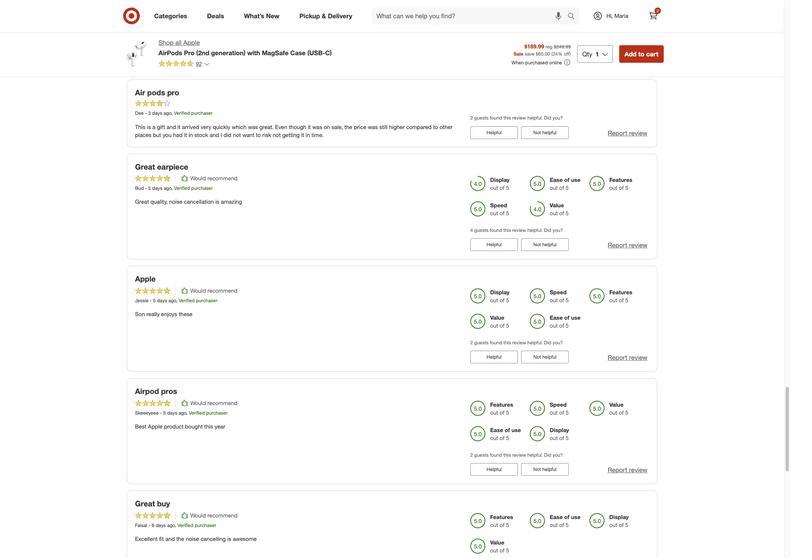 Task type: describe. For each thing, give the bounding box(es) containing it.
purchaser for christmas surprise
[[195, 44, 216, 50]]

helpful for apple
[[542, 354, 557, 360]]

enjoys
[[161, 311, 177, 318]]

amazing
[[221, 198, 242, 205]]

3 for air
[[148, 110, 151, 116]]

had
[[173, 131, 183, 138]]

great for great earpiece
[[135, 162, 155, 171]]

4 guests found this review helpful. did you? for earpiece
[[470, 227, 563, 233]]

it right the had on the left top of the page
[[184, 131, 187, 138]]

4 did from the top
[[544, 340, 551, 346]]

1 vertical spatial christmas
[[175, 57, 200, 64]]

higher
[[389, 123, 405, 130]]

2 guests found this review helpful. did you? for apple
[[470, 340, 563, 346]]

2 report review button from the top
[[608, 129, 648, 138]]

purchased
[[525, 59, 548, 65]]

jessie - 5 days ago , verified purchaser
[[135, 298, 217, 304]]

24
[[553, 51, 558, 57]]

great buy
[[135, 499, 170, 508]]

buy
[[157, 499, 170, 508]]

great quality, noise cancellation is amazing
[[135, 198, 242, 205]]

1 report review from the top
[[608, 55, 648, 63]]

days for airpod pros
[[167, 410, 177, 416]]

- for air pods pro
[[145, 110, 147, 116]]

- for great earpiece
[[145, 185, 147, 191]]

christmas surprise
[[135, 21, 203, 30]]

categories
[[154, 12, 187, 20]]

would recommend for apple
[[190, 287, 238, 294]]

airpod pros
[[135, 387, 177, 396]]

sale
[[514, 51, 523, 57]]

report for airpod pros
[[608, 466, 627, 474]]

great for great buy
[[135, 499, 155, 508]]

1 vertical spatial apple
[[135, 274, 156, 283]]

2 did from the top
[[544, 115, 551, 121]]

for
[[167, 57, 173, 64]]

helpful. for earpiece
[[527, 227, 543, 233]]

4 guests found this review helpful. did you? for surprise
[[470, 41, 563, 47]]

shop all apple airpods pro (2nd generation) with magsafe case (usb‑c)
[[159, 39, 332, 57]]

cancellation
[[184, 198, 214, 205]]

0 vertical spatial speed out of 5
[[490, 202, 509, 217]]

he
[[233, 57, 239, 64]]

helpful. for pros
[[527, 452, 543, 458]]

hi,
[[607, 12, 613, 19]]

92 link
[[159, 60, 210, 69]]

would for great buy
[[190, 512, 206, 519]]

verified for air pods pro
[[174, 110, 190, 116]]

recommend for great earpiece
[[207, 175, 238, 182]]

purchaser for great buy
[[195, 522, 216, 528]]

2 not from the left
[[273, 131, 281, 138]]

4 guests from the top
[[474, 340, 489, 346]]

report review for great earpiece
[[608, 241, 648, 249]]

dee
[[135, 110, 144, 116]]

a for air
[[152, 123, 155, 130]]

terrip - 3 days ago , verified purchaser
[[135, 44, 216, 50]]

not helpful for airpod pros
[[533, 466, 557, 472]]

getting
[[282, 131, 300, 138]]

4 helpful. from the top
[[527, 340, 543, 346]]

2 for 4th the report review button from the bottom
[[470, 115, 473, 121]]

2 not helpful from the top
[[533, 129, 557, 135]]

1 not helpful from the top
[[533, 55, 557, 61]]

2 report review from the top
[[608, 129, 648, 137]]

when purchased online
[[512, 59, 562, 65]]

is inside this is a gift and it arrived very quickly which was great. even though it was on sale, the price was still higher compared to other places but you had it in stock and i did not want to risk not getting it in time.
[[147, 123, 151, 130]]

fit
[[159, 535, 164, 542]]

still
[[379, 123, 388, 130]]

did for surprise
[[544, 41, 551, 47]]

report review for apple
[[608, 354, 648, 362]]

jessie
[[135, 298, 149, 304]]

helpful for apple
[[487, 354, 502, 360]]

purchaser for airpod pros
[[206, 410, 228, 416]]

this for apple
[[503, 340, 511, 346]]

deals
[[207, 12, 224, 20]]

ago for apple
[[168, 298, 176, 304]]

1 not from the top
[[533, 55, 541, 61]]

2 guests found this review helpful. did you? for airpod pros
[[470, 452, 563, 458]]

days for christmas surprise
[[156, 44, 166, 50]]

want
[[242, 131, 254, 138]]

not helpful button for great earpiece
[[521, 239, 569, 251]]

arrived
[[182, 123, 199, 130]]

dee - 3 days ago , verified purchaser
[[135, 110, 213, 116]]

bud
[[135, 185, 144, 191]]

and down (2nd
[[202, 57, 211, 64]]

but
[[153, 131, 161, 138]]

pickup & delivery
[[299, 12, 352, 20]]

1 report from the top
[[608, 55, 627, 63]]

and left i
[[210, 131, 219, 138]]

best
[[135, 423, 146, 430]]

pickup & delivery link
[[293, 7, 362, 25]]

not for apple
[[533, 354, 541, 360]]

product
[[164, 423, 184, 430]]

speed for apple
[[550, 289, 567, 296]]

cart
[[646, 50, 659, 58]]

speed out of 5 for apple
[[550, 289, 569, 304]]

verified for great buy
[[177, 522, 193, 528]]

a for christmas
[[152, 57, 155, 64]]

pods
[[147, 88, 165, 97]]

&
[[322, 12, 326, 20]]

pickup
[[299, 12, 320, 20]]

deals link
[[200, 7, 234, 25]]

did for pros
[[544, 452, 551, 458]]

2 found from the top
[[490, 115, 502, 121]]

0 vertical spatial christmas
[[135, 21, 172, 30]]

you? for surprise
[[553, 41, 563, 47]]

1 vertical spatial to
[[433, 123, 438, 130]]

)
[[570, 51, 571, 57]]

report review button for great earpiece
[[608, 241, 648, 250]]

- for great buy
[[149, 522, 150, 528]]

1 2 guests found this review helpful. did you? from the top
[[470, 115, 563, 121]]

report review for airpod pros
[[608, 466, 648, 474]]

this for airpod pros
[[503, 452, 511, 458]]

sale,
[[332, 123, 343, 130]]

reg
[[546, 44, 553, 49]]

(
[[551, 51, 553, 57]]

earpiece
[[157, 162, 188, 171]]

and up you
[[167, 123, 176, 130]]

love
[[250, 57, 260, 64]]

found for surprise
[[490, 41, 502, 47]]

bud - 5 days ago , verified purchaser
[[135, 185, 213, 191]]

2 helpful. from the top
[[527, 115, 543, 121]]

gift for pods
[[157, 123, 165, 130]]

2 for the report review button related to airpod pros
[[470, 452, 473, 458]]

search button
[[564, 7, 583, 26]]

1 was from the left
[[248, 123, 258, 130]]

maria
[[615, 12, 628, 19]]

verified for christmas surprise
[[177, 44, 193, 50]]

not for airpod pros
[[533, 466, 541, 472]]

found for earpiece
[[490, 227, 502, 233]]

3 was from the left
[[368, 123, 378, 130]]

$
[[536, 51, 538, 57]]

would recommend for great earpiece
[[190, 175, 238, 182]]

best apple product bought this year
[[135, 423, 225, 430]]

would for great earpiece
[[190, 175, 206, 182]]

not helpful for great earpiece
[[533, 242, 557, 248]]

son really enjoys these
[[135, 311, 192, 318]]

2 link
[[645, 7, 662, 25]]

though
[[289, 123, 306, 130]]

price
[[354, 123, 366, 130]]

it right though
[[308, 123, 311, 130]]

excellent fit and the noise cancelling is awesome
[[135, 535, 257, 542]]

60.00
[[538, 51, 550, 57]]

search
[[564, 13, 583, 20]]

guests for pros
[[474, 452, 489, 458]]

helpful button for great earpiece
[[470, 239, 518, 251]]

categories link
[[147, 7, 197, 25]]

shop
[[159, 39, 174, 46]]

helpful for great earpiece
[[542, 242, 557, 248]]

, for great buy
[[175, 522, 176, 528]]

2 report from the top
[[608, 129, 627, 137]]

it up the had on the left top of the page
[[177, 123, 180, 130]]

3 for christmas
[[152, 44, 154, 50]]

purchaser for apple
[[196, 298, 217, 304]]

, for christmas surprise
[[175, 44, 176, 50]]

4 for christmas surprise
[[470, 41, 473, 47]]

would for airpod pros
[[190, 400, 206, 406]]

1 report review button from the top
[[608, 54, 648, 63]]

not helpful button for apple
[[521, 351, 569, 364]]

bought
[[185, 423, 203, 430]]

i
[[221, 131, 222, 138]]

save
[[525, 51, 535, 57]]

faisal
[[135, 522, 147, 528]]

not helpful for apple
[[533, 354, 557, 360]]

son
[[135, 311, 145, 318]]

really
[[147, 311, 160, 318]]

days for apple
[[157, 298, 167, 304]]

1 in from the left
[[189, 131, 193, 138]]

you
[[163, 131, 172, 138]]

guests for surprise
[[474, 41, 489, 47]]

verified for great earpiece
[[174, 185, 190, 191]]

it right love at left top
[[262, 57, 265, 64]]

to inside button
[[638, 50, 645, 58]]

recommend for apple
[[207, 287, 238, 294]]

quickly
[[213, 123, 230, 130]]

airpod
[[135, 387, 159, 396]]

on
[[324, 123, 330, 130]]

pros
[[161, 387, 177, 396]]

new
[[266, 12, 280, 20]]



Task type: vqa. For each thing, say whether or not it's contained in the screenshot.
Found
yes



Task type: locate. For each thing, give the bounding box(es) containing it.
1
[[596, 50, 599, 58]]

would down surprise on the left top of page
[[190, 34, 206, 40]]

noise down bud - 5 days ago , verified purchaser
[[169, 198, 182, 205]]

verified up these
[[179, 298, 195, 304]]

with
[[247, 49, 260, 57]]

1 did from the top
[[544, 41, 551, 47]]

gift for surprise
[[157, 57, 165, 64]]

3 helpful. from the top
[[527, 227, 543, 233]]

apple up pro
[[183, 39, 200, 46]]

1 vertical spatial speed
[[550, 289, 567, 296]]

3 report review button from the top
[[608, 241, 648, 250]]

5 recommend from the top
[[207, 512, 238, 519]]

gift inside this is a gift and it arrived very quickly which was great. even though it was on sale, the price was still higher compared to other places but you had it in stock and i did not want to risk not getting it in time.
[[157, 123, 165, 130]]

0 vertical spatial 4 guests found this review helpful. did you?
[[470, 41, 563, 47]]

and right fit
[[165, 535, 175, 542]]

days left all
[[156, 44, 166, 50]]

1 found from the top
[[490, 41, 502, 47]]

- right the bud
[[145, 185, 147, 191]]

i'm
[[213, 57, 219, 64]]

0 horizontal spatial not
[[233, 131, 241, 138]]

1 would from the top
[[190, 34, 206, 40]]

gift left for
[[157, 57, 165, 64]]

apple up jessie
[[135, 274, 156, 283]]

- right terrip
[[148, 44, 150, 50]]

$189.99 reg $249.99 sale save $ 60.00 ( 24 % off )
[[514, 43, 571, 57]]

great down the bud
[[135, 198, 149, 205]]

would recommend for airpod pros
[[190, 400, 238, 406]]

helpful button for airpod pros
[[470, 463, 518, 476]]

, down pro
[[171, 110, 173, 116]]

2 vertical spatial speed out of 5
[[550, 401, 569, 416]]

apple inside the shop all apple airpods pro (2nd generation) with magsafe case (usb‑c)
[[183, 39, 200, 46]]

0 vertical spatial noise
[[169, 198, 182, 205]]

is left awesome
[[227, 535, 231, 542]]

ago for air pods pro
[[164, 110, 171, 116]]

1 horizontal spatial 3
[[152, 44, 154, 50]]

helpful
[[487, 129, 502, 135], [487, 242, 502, 248], [487, 354, 502, 360], [487, 466, 502, 472]]

ago up best apple product bought this year
[[179, 410, 186, 416]]

you? for pros
[[553, 452, 563, 458]]

0 vertical spatial this
[[135, 57, 145, 64]]

- right dee
[[145, 110, 147, 116]]

qty
[[582, 50, 592, 58]]

3 found from the top
[[490, 227, 502, 233]]

92
[[196, 60, 202, 67]]

found for pros
[[490, 452, 502, 458]]

2 would recommend from the top
[[190, 175, 238, 182]]

1 horizontal spatial to
[[433, 123, 438, 130]]

the down faisal - 6 days ago , verified purchaser
[[176, 535, 184, 542]]

4 for great earpiece
[[470, 227, 473, 233]]

noise
[[169, 198, 182, 205], [186, 535, 199, 542]]

2 this from the top
[[135, 123, 145, 130]]

magsafe
[[262, 49, 289, 57]]

2 you? from the top
[[553, 115, 563, 121]]

5 not from the top
[[533, 466, 541, 472]]

1 horizontal spatial christmas
[[175, 57, 200, 64]]

was left still
[[368, 123, 378, 130]]

3 not helpful from the top
[[533, 242, 557, 248]]

apple right the best
[[148, 423, 163, 430]]

4 report from the top
[[608, 354, 627, 362]]

delivery
[[328, 12, 352, 20]]

ago for great buy
[[167, 522, 175, 528]]

great for great quality, noise cancellation is amazing
[[135, 198, 149, 205]]

value out of 5
[[550, 202, 569, 217], [490, 314, 509, 329], [609, 401, 628, 416], [490, 539, 509, 554]]

3 not helpful button from the top
[[521, 239, 569, 251]]

1 recommend from the top
[[207, 34, 238, 40]]

report
[[608, 55, 627, 63], [608, 129, 627, 137], [608, 241, 627, 249], [608, 354, 627, 362], [608, 466, 627, 474]]

1 this from the top
[[135, 57, 145, 64]]

5 found from the top
[[490, 452, 502, 458]]

helpful button for apple
[[470, 351, 518, 364]]

great
[[135, 162, 155, 171], [135, 198, 149, 205], [135, 499, 155, 508]]

1 not from the left
[[233, 131, 241, 138]]

1 vertical spatial this
[[135, 123, 145, 130]]

gift up 'but'
[[157, 123, 165, 130]]

great up the bud
[[135, 162, 155, 171]]

1 4 from the top
[[470, 41, 473, 47]]

a up 'but'
[[152, 123, 155, 130]]

5
[[506, 184, 509, 191], [566, 184, 569, 191], [625, 184, 628, 191], [148, 185, 151, 191], [506, 210, 509, 217], [566, 210, 569, 217], [506, 297, 509, 304], [566, 297, 569, 304], [625, 297, 628, 304], [153, 298, 156, 304], [506, 322, 509, 329], [566, 322, 569, 329], [506, 409, 509, 416], [566, 409, 569, 416], [625, 409, 628, 416], [163, 410, 166, 416], [506, 435, 509, 441], [566, 435, 569, 441], [506, 522, 509, 528], [566, 522, 569, 528], [625, 522, 628, 528], [506, 547, 509, 554]]

was up "want"
[[248, 123, 258, 130]]

great left buy
[[135, 499, 155, 508]]

What can we help you find? suggestions appear below search field
[[372, 7, 570, 25]]

5 not helpful from the top
[[533, 466, 557, 472]]

(usb‑c)
[[307, 49, 332, 57]]

time.
[[312, 131, 324, 138]]

verified up excellent fit and the noise cancelling is awesome
[[177, 522, 193, 528]]

verified for airpod pros
[[189, 410, 205, 416]]

1 horizontal spatial noise
[[186, 535, 199, 542]]

purchaser for great earpiece
[[191, 185, 213, 191]]

5 did from the top
[[544, 452, 551, 458]]

3 guests from the top
[[474, 227, 489, 233]]

, for great earpiece
[[171, 185, 173, 191]]

1 vertical spatial gift
[[157, 123, 165, 130]]

1 not helpful button from the top
[[521, 52, 569, 65]]

1 guests from the top
[[474, 41, 489, 47]]

2 not helpful button from the top
[[521, 126, 569, 139]]

it down though
[[301, 131, 304, 138]]

4 not from the top
[[533, 354, 541, 360]]

, for apple
[[176, 298, 177, 304]]

would recommend up these
[[190, 287, 238, 294]]

4 not helpful button from the top
[[521, 351, 569, 364]]

1 would recommend from the top
[[190, 34, 238, 40]]

display out of 5
[[490, 176, 510, 191], [490, 289, 510, 304], [550, 427, 569, 441], [609, 514, 629, 528]]

this down terrip
[[135, 57, 145, 64]]

0 horizontal spatial 3
[[148, 110, 151, 116]]

recommend for christmas surprise
[[207, 34, 238, 40]]

2 horizontal spatial to
[[638, 50, 645, 58]]

0 vertical spatial 4
[[470, 41, 473, 47]]

5 would recommend from the top
[[190, 512, 238, 519]]

,
[[175, 44, 176, 50], [171, 110, 173, 116], [171, 185, 173, 191], [176, 298, 177, 304], [186, 410, 188, 416], [175, 522, 176, 528]]

3 did from the top
[[544, 227, 551, 233]]

did
[[544, 41, 551, 47], [544, 115, 551, 121], [544, 227, 551, 233], [544, 340, 551, 346], [544, 452, 551, 458]]

2 horizontal spatial was
[[368, 123, 378, 130]]

very
[[201, 123, 211, 130]]

pro
[[167, 88, 179, 97]]

verified up arrived
[[174, 110, 190, 116]]

did for earpiece
[[544, 227, 551, 233]]

ago
[[167, 44, 175, 50], [164, 110, 171, 116], [164, 185, 171, 191], [168, 298, 176, 304], [179, 410, 186, 416], [167, 522, 175, 528]]

2 gift from the top
[[157, 123, 165, 130]]

would recommend up cancelling
[[190, 512, 238, 519]]

, right the "shop"
[[175, 44, 176, 50]]

not
[[533, 55, 541, 61], [533, 129, 541, 135], [533, 242, 541, 248], [533, 354, 541, 360], [533, 466, 541, 472]]

0 horizontal spatial was
[[248, 123, 258, 130]]

1 vertical spatial 4
[[470, 227, 473, 233]]

display
[[490, 176, 510, 183], [490, 289, 510, 296], [550, 427, 569, 433], [609, 514, 629, 520]]

2 vertical spatial great
[[135, 499, 155, 508]]

these
[[179, 311, 192, 318]]

verified up 92 link
[[177, 44, 193, 50]]

ago up the enjoys
[[168, 298, 176, 304]]

5 report review button from the top
[[608, 466, 648, 475]]

1 helpful button from the top
[[470, 126, 518, 139]]

christmas down pro
[[175, 57, 200, 64]]

when
[[512, 59, 524, 65]]

would recommend for great buy
[[190, 512, 238, 519]]

4
[[470, 41, 473, 47], [470, 227, 473, 233]]

4 recommend from the top
[[207, 400, 238, 406]]

1 vertical spatial great
[[135, 198, 149, 205]]

image of airpods pro (2nd generation) with magsafe case (usb‑c) image
[[120, 38, 152, 70]]

, right 6
[[175, 522, 176, 528]]

not down even
[[273, 131, 281, 138]]

airpods
[[159, 49, 182, 57]]

0 vertical spatial the
[[344, 123, 352, 130]]

2 a from the top
[[152, 123, 155, 130]]

0 vertical spatial to
[[638, 50, 645, 58]]

0 vertical spatial gift
[[157, 57, 165, 64]]

ease of use out of 5
[[550, 176, 581, 191], [550, 314, 581, 329], [490, 427, 521, 441], [550, 514, 581, 528]]

, for airpod pros
[[186, 410, 188, 416]]

1 helpful from the top
[[487, 129, 502, 135]]

recommend for great buy
[[207, 512, 238, 519]]

1 gift from the top
[[157, 57, 165, 64]]

1 you? from the top
[[553, 41, 563, 47]]

what's new
[[244, 12, 280, 20]]

days up son really enjoys these
[[157, 298, 167, 304]]

would recommend up cancellation
[[190, 175, 238, 182]]

, up best apple product bought this year
[[186, 410, 188, 416]]

3 2 guests found this review helpful. did you? from the top
[[470, 452, 563, 458]]

would up skeeeyeee - 5 days ago , verified purchaser
[[190, 400, 206, 406]]

air
[[135, 88, 145, 97]]

1 horizontal spatial not
[[273, 131, 281, 138]]

3 helpful from the top
[[487, 354, 502, 360]]

what's
[[244, 12, 264, 20]]

2 guests from the top
[[474, 115, 489, 121]]

- right jessie
[[150, 298, 152, 304]]

ago for christmas surprise
[[167, 44, 175, 50]]

2 helpful from the top
[[487, 242, 502, 248]]

4 helpful button from the top
[[470, 463, 518, 476]]

days for air pods pro
[[152, 110, 162, 116]]

would up jessie - 5 days ago , verified purchaser
[[190, 287, 206, 294]]

what's new link
[[237, 7, 289, 25]]

ago for airpod pros
[[179, 410, 186, 416]]

0 vertical spatial 3
[[152, 44, 154, 50]]

- for christmas surprise
[[148, 44, 150, 50]]

2 vertical spatial 2 guests found this review helpful. did you?
[[470, 452, 563, 458]]

2 great from the top
[[135, 198, 149, 205]]

, up the enjoys
[[176, 298, 177, 304]]

in
[[189, 131, 193, 138], [306, 131, 310, 138]]

in down arrived
[[189, 131, 193, 138]]

case
[[290, 49, 306, 57]]

in left time. at the left top of the page
[[306, 131, 310, 138]]

1 horizontal spatial in
[[306, 131, 310, 138]]

4 guests found this review helpful. did you?
[[470, 41, 563, 47], [470, 227, 563, 233]]

0 vertical spatial 2 guests found this review helpful. did you?
[[470, 115, 563, 121]]

0 horizontal spatial to
[[256, 131, 261, 138]]

a inside this is a gift and it arrived very quickly which was great. even though it was on sale, the price was still higher compared to other places but you had it in stock and i did not want to risk not getting it in time.
[[152, 123, 155, 130]]

faisal - 6 days ago , verified purchaser
[[135, 522, 216, 528]]

would recommend for christmas surprise
[[190, 34, 238, 40]]

2 4 from the top
[[470, 227, 473, 233]]

speed out of 5 for airpod pros
[[550, 401, 569, 416]]

days up quality,
[[152, 185, 162, 191]]

2 vertical spatial to
[[256, 131, 261, 138]]

this inside this is a gift and it arrived very quickly which was great. even though it was on sale, the price was still higher compared to other places but you had it in stock and i did not want to risk not getting it in time.
[[135, 123, 145, 130]]

5 you? from the top
[[553, 452, 563, 458]]

- left 6
[[149, 522, 150, 528]]

surprise
[[174, 21, 203, 30]]

report review button
[[608, 54, 648, 63], [608, 129, 648, 138], [608, 241, 648, 250], [608, 353, 648, 362], [608, 466, 648, 475]]

2 4 guests found this review helpful. did you? from the top
[[470, 227, 563, 233]]

this
[[135, 57, 145, 64], [135, 123, 145, 130]]

1 vertical spatial noise
[[186, 535, 199, 542]]

helpful
[[542, 55, 557, 61], [542, 129, 557, 135], [542, 242, 557, 248], [542, 354, 557, 360], [542, 466, 557, 472]]

5 would from the top
[[190, 512, 206, 519]]

1 helpful from the top
[[542, 55, 557, 61]]

out
[[490, 184, 498, 191], [550, 184, 558, 191], [609, 184, 617, 191], [490, 210, 498, 217], [550, 210, 558, 217], [490, 297, 498, 304], [550, 297, 558, 304], [609, 297, 617, 304], [490, 322, 498, 329], [550, 322, 558, 329], [490, 409, 498, 416], [550, 409, 558, 416], [609, 409, 617, 416], [490, 435, 498, 441], [550, 435, 558, 441], [490, 522, 498, 528], [550, 522, 558, 528], [609, 522, 617, 528], [490, 547, 498, 554]]

a left for
[[152, 57, 155, 64]]

2 vertical spatial speed
[[550, 401, 567, 408]]

other
[[440, 123, 453, 130]]

speed
[[490, 202, 507, 209], [550, 289, 567, 296], [550, 401, 567, 408]]

2 in from the left
[[306, 131, 310, 138]]

0 vertical spatial speed
[[490, 202, 507, 209]]

2 not from the top
[[533, 129, 541, 135]]

ago up you
[[164, 110, 171, 116]]

not helpful button
[[521, 52, 569, 65], [521, 126, 569, 139], [521, 239, 569, 251], [521, 351, 569, 364], [521, 463, 569, 476]]

helpful.
[[527, 41, 543, 47], [527, 115, 543, 121], [527, 227, 543, 233], [527, 340, 543, 346], [527, 452, 543, 458]]

and
[[202, 57, 211, 64], [167, 123, 176, 130], [210, 131, 219, 138], [165, 535, 175, 542]]

would for apple
[[190, 287, 206, 294]]

the right "sale,"
[[344, 123, 352, 130]]

skeeeyeee - 5 days ago , verified purchaser
[[135, 410, 228, 416]]

off
[[564, 51, 570, 57]]

3 right terrip
[[152, 44, 154, 50]]

1 vertical spatial a
[[152, 123, 155, 130]]

0 horizontal spatial the
[[176, 535, 184, 542]]

this up places
[[135, 123, 145, 130]]

purchaser for air pods pro
[[191, 110, 213, 116]]

3 not from the top
[[533, 242, 541, 248]]

did
[[224, 131, 231, 138]]

not for great earpiece
[[533, 242, 541, 248]]

days for great buy
[[156, 522, 166, 528]]

verified up the bought
[[189, 410, 205, 416]]

1 horizontal spatial the
[[344, 123, 352, 130]]

3 recommend from the top
[[207, 287, 238, 294]]

this for christmas
[[135, 57, 145, 64]]

would recommend
[[190, 34, 238, 40], [190, 175, 238, 182], [190, 287, 238, 294], [190, 400, 238, 406], [190, 512, 238, 519]]

5 helpful from the top
[[542, 466, 557, 472]]

2 helpful button from the top
[[470, 239, 518, 251]]

3 great from the top
[[135, 499, 155, 508]]

4 helpful from the top
[[542, 354, 557, 360]]

skeeeyeee
[[135, 410, 159, 416]]

3 helpful from the top
[[542, 242, 557, 248]]

christmas down categories
[[135, 21, 172, 30]]

3 helpful button from the top
[[470, 351, 518, 364]]

christmas
[[135, 21, 172, 30], [175, 57, 200, 64]]

helpful for airpod pros
[[487, 466, 502, 472]]

2 helpful from the top
[[542, 129, 557, 135]]

days for great earpiece
[[152, 185, 162, 191]]

ago left all
[[167, 44, 175, 50]]

1 great from the top
[[135, 162, 155, 171]]

5 report from the top
[[608, 466, 627, 474]]

not down which
[[233, 131, 241, 138]]

pro
[[184, 49, 195, 57]]

this for great earpiece
[[503, 227, 511, 233]]

stock
[[194, 131, 208, 138]]

2 vertical spatial apple
[[148, 423, 163, 430]]

not
[[233, 131, 241, 138], [273, 131, 281, 138]]

4 would recommend from the top
[[190, 400, 238, 406]]

would up cancellation
[[190, 175, 206, 182]]

year
[[215, 423, 225, 430]]

report for apple
[[608, 354, 627, 362]]

helpful for great earpiece
[[487, 242, 502, 248]]

0 vertical spatial apple
[[183, 39, 200, 46]]

will
[[241, 57, 249, 64]]

you? for earpiece
[[553, 227, 563, 233]]

is left amazing
[[215, 198, 219, 205]]

helpful for airpod pros
[[542, 466, 557, 472]]

ago up quality,
[[164, 185, 171, 191]]

to left other
[[433, 123, 438, 130]]

days right dee
[[152, 110, 162, 116]]

3 report from the top
[[608, 241, 627, 249]]

, up great quality, noise cancellation is amazing
[[171, 185, 173, 191]]

4 report review from the top
[[608, 354, 648, 362]]

0 vertical spatial great
[[135, 162, 155, 171]]

compared
[[406, 123, 432, 130]]

4 report review button from the top
[[608, 353, 648, 362]]

air pods pro
[[135, 88, 179, 97]]

great earpiece
[[135, 162, 188, 171]]

- for airpod pros
[[160, 410, 162, 416]]

2 recommend from the top
[[207, 175, 238, 182]]

this
[[503, 41, 511, 47], [503, 115, 511, 121], [503, 227, 511, 233], [503, 340, 511, 346], [204, 423, 213, 430], [503, 452, 511, 458]]

- for apple
[[150, 298, 152, 304]]

recommend for airpod pros
[[207, 400, 238, 406]]

5 guests from the top
[[474, 452, 489, 458]]

report for great earpiece
[[608, 241, 627, 249]]

report review button for airpod pros
[[608, 466, 648, 475]]

would recommend up year
[[190, 400, 238, 406]]

1 a from the top
[[152, 57, 155, 64]]

5 report review from the top
[[608, 466, 648, 474]]

even
[[275, 123, 287, 130]]

4 found from the top
[[490, 340, 502, 346]]

review
[[512, 41, 526, 47], [629, 55, 648, 63], [512, 115, 526, 121], [629, 129, 648, 137], [512, 227, 526, 233], [629, 241, 648, 249], [512, 340, 526, 346], [629, 354, 648, 362], [512, 452, 526, 458], [629, 466, 648, 474]]

this is a gift for christmas and i'm sure he will love it
[[135, 57, 265, 64]]

recommend
[[207, 34, 238, 40], [207, 175, 238, 182], [207, 287, 238, 294], [207, 400, 238, 406], [207, 512, 238, 519]]

would for christmas surprise
[[190, 34, 206, 40]]

was
[[248, 123, 258, 130], [312, 123, 322, 130], [368, 123, 378, 130]]

this for christmas surprise
[[503, 41, 511, 47]]

was up time. at the left top of the page
[[312, 123, 322, 130]]

days up the product
[[167, 410, 177, 416]]

4 you? from the top
[[553, 340, 563, 346]]

1 vertical spatial 4 guests found this review helpful. did you?
[[470, 227, 563, 233]]

3 right dee
[[148, 110, 151, 116]]

1 vertical spatial 2 guests found this review helpful. did you?
[[470, 340, 563, 346]]

6
[[152, 522, 154, 528]]

would up excellent fit and the noise cancelling is awesome
[[190, 512, 206, 519]]

1 horizontal spatial was
[[312, 123, 322, 130]]

qty 1
[[582, 50, 599, 58]]

the inside this is a gift and it arrived very quickly which was great. even though it was on sale, the price was still higher compared to other places but you had it in stock and i did not want to risk not getting it in time.
[[344, 123, 352, 130]]

ago right 6
[[167, 522, 175, 528]]

(2nd
[[196, 49, 209, 57]]

3
[[152, 44, 154, 50], [148, 110, 151, 116]]

not helpful button for airpod pros
[[521, 463, 569, 476]]

1 vertical spatial 3
[[148, 110, 151, 116]]

0 horizontal spatial christmas
[[135, 21, 172, 30]]

awesome
[[233, 535, 257, 542]]

, for air pods pro
[[171, 110, 173, 116]]

0 horizontal spatial noise
[[169, 198, 182, 205]]

1 vertical spatial the
[[176, 535, 184, 542]]

1 vertical spatial speed out of 5
[[550, 289, 569, 304]]

days right 6
[[156, 522, 166, 528]]

would
[[190, 34, 206, 40], [190, 175, 206, 182], [190, 287, 206, 294], [190, 400, 206, 406], [190, 512, 206, 519]]

this for air
[[135, 123, 145, 130]]

apple
[[183, 39, 200, 46], [135, 274, 156, 283], [148, 423, 163, 430]]

3 would from the top
[[190, 287, 206, 294]]

4 would from the top
[[190, 400, 206, 406]]

0 vertical spatial a
[[152, 57, 155, 64]]

helpful. for surprise
[[527, 41, 543, 47]]

verified up great quality, noise cancellation is amazing
[[174, 185, 190, 191]]

to right add
[[638, 50, 645, 58]]

1 helpful. from the top
[[527, 41, 543, 47]]

not helpful
[[533, 55, 557, 61], [533, 129, 557, 135], [533, 242, 557, 248], [533, 354, 557, 360], [533, 466, 557, 472]]

2 would from the top
[[190, 175, 206, 182]]

is down terrip
[[147, 57, 151, 64]]

report review button for apple
[[608, 353, 648, 362]]

2 2 guests found this review helpful. did you? from the top
[[470, 340, 563, 346]]

1 4 guests found this review helpful. did you? from the top
[[470, 41, 563, 47]]

- right skeeeyeee
[[160, 410, 162, 416]]

would recommend up (2nd
[[190, 34, 238, 40]]

5 not helpful button from the top
[[521, 463, 569, 476]]

cancelling
[[201, 535, 226, 542]]

noise left cancelling
[[186, 535, 199, 542]]

%
[[558, 51, 563, 57]]

4 helpful from the top
[[487, 466, 502, 472]]

$189.99
[[525, 43, 544, 49]]

guests for earpiece
[[474, 227, 489, 233]]

$249.99
[[554, 44, 571, 49]]

to left risk
[[256, 131, 261, 138]]

2 was from the left
[[312, 123, 322, 130]]

sure
[[221, 57, 232, 64]]

0 horizontal spatial in
[[189, 131, 193, 138]]

speed for airpod pros
[[550, 401, 567, 408]]

is up places
[[147, 123, 151, 130]]



